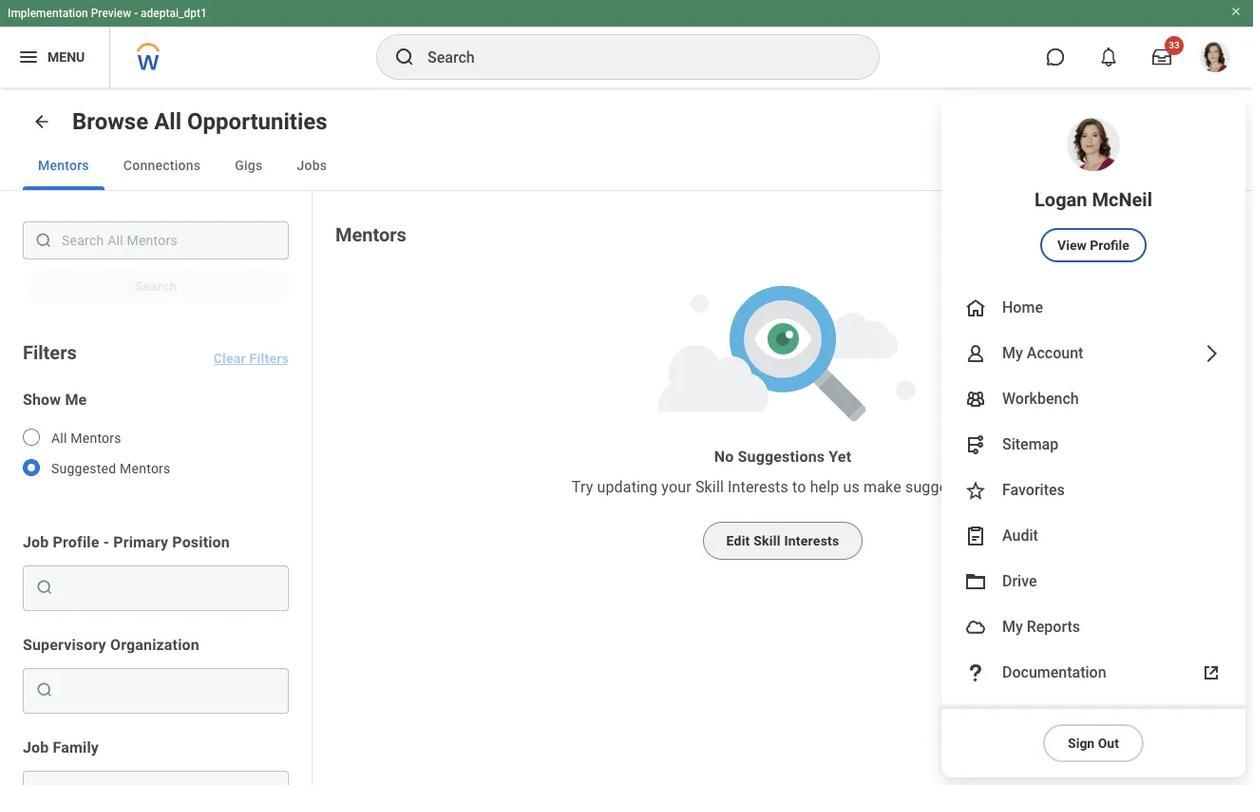 Task type: describe. For each thing, give the bounding box(es) containing it.
adeptai_dpt1
[[141, 7, 207, 20]]

profile for job
[[53, 533, 99, 551]]

logan mcneil menu item
[[942, 95, 1246, 285]]

document image
[[965, 707, 987, 730]]

0 horizontal spatial skill
[[696, 478, 724, 496]]

clear
[[214, 351, 246, 366]]

0 vertical spatial search image
[[393, 46, 416, 68]]

home image
[[965, 297, 987, 319]]

out
[[1098, 736, 1120, 751]]

all mentors
[[51, 431, 121, 446]]

my for my account
[[1003, 344, 1023, 362]]

show me
[[23, 391, 87, 409]]

account
[[1027, 344, 1084, 362]]

my reports
[[1003, 618, 1081, 636]]

try
[[572, 478, 593, 496]]

ext link image
[[1200, 661, 1223, 684]]

avatar image
[[965, 616, 987, 639]]

- for adeptai_dpt1
[[134, 7, 138, 20]]

favorites
[[1003, 481, 1065, 499]]

- for primary
[[103, 533, 109, 551]]

search button
[[23, 267, 289, 305]]

reports
[[1027, 618, 1081, 636]]

job family
[[23, 738, 99, 757]]

browse
[[72, 108, 148, 135]]

drive
[[1003, 572, 1037, 590]]

job for job family
[[23, 738, 49, 757]]

home menu item
[[942, 285, 1246, 331]]

drive menu item
[[942, 559, 1246, 604]]

user image
[[965, 342, 987, 365]]

suggestions
[[738, 448, 825, 466]]

contact card matrix manager image
[[965, 388, 987, 411]]

gigs button
[[220, 141, 278, 190]]

favorites menu item
[[942, 468, 1246, 513]]

ext link image
[[1200, 707, 1223, 730]]

sign out
[[1068, 736, 1120, 751]]

jobs
[[297, 158, 327, 173]]

audit menu item
[[942, 513, 1246, 559]]

suggestions.
[[906, 478, 994, 496]]

position
[[172, 533, 230, 551]]

help
[[1003, 709, 1034, 727]]

supervisory
[[23, 636, 106, 654]]

to
[[793, 478, 806, 496]]

connections button
[[108, 141, 216, 190]]

logan mcneil image
[[1200, 42, 1231, 72]]

filters inside button
[[250, 351, 289, 366]]

opportunities
[[187, 108, 328, 135]]

no suggestions yet
[[714, 448, 852, 466]]

edit
[[727, 533, 750, 548]]

browse all opportunities
[[72, 108, 328, 135]]

folder open image
[[965, 570, 987, 593]]

preview
[[91, 7, 131, 20]]

star image
[[965, 479, 987, 502]]

1 horizontal spatial all
[[154, 108, 182, 135]]

1 vertical spatial search image
[[35, 578, 54, 597]]

my reports menu item
[[942, 604, 1246, 650]]

make
[[864, 478, 902, 496]]

job profile - primary position
[[23, 533, 230, 551]]

my for my reports
[[1003, 618, 1023, 636]]

me
[[65, 391, 87, 409]]

menu button
[[0, 27, 110, 87]]

mentors up suggested
[[71, 431, 121, 446]]

supervisory organization
[[23, 636, 199, 654]]

mentors inside mentors button
[[38, 158, 89, 173]]

help
[[810, 478, 840, 496]]

home
[[1003, 299, 1044, 317]]

implementation
[[8, 7, 88, 20]]

organization
[[110, 636, 199, 654]]

endpoints image
[[965, 433, 987, 456]]

logan mcneil banner
[[0, 0, 1254, 777]]



Task type: vqa. For each thing, say whether or not it's contained in the screenshot.
Org Design: NewCo Acquisition
no



Task type: locate. For each thing, give the bounding box(es) containing it.
search image up supervisory
[[35, 578, 54, 597]]

1 my from the top
[[1003, 344, 1023, 362]]

my inside menu item
[[1003, 618, 1023, 636]]

view
[[1058, 238, 1087, 253]]

1 vertical spatial -
[[103, 533, 109, 551]]

connections
[[123, 158, 201, 173]]

implementation preview -   adeptai_dpt1
[[8, 7, 207, 20]]

filters
[[23, 341, 77, 364], [250, 351, 289, 366]]

0 vertical spatial search image
[[34, 231, 53, 250]]

profile for view
[[1090, 238, 1130, 253]]

33 button
[[1141, 36, 1184, 78]]

search image
[[393, 46, 416, 68], [35, 681, 54, 700]]

mentors
[[38, 158, 89, 173], [336, 223, 407, 246], [71, 431, 121, 446], [120, 461, 171, 476]]

- inside logan mcneil banner
[[134, 7, 138, 20]]

profile left primary
[[53, 533, 99, 551]]

0 vertical spatial skill
[[696, 478, 724, 496]]

1 horizontal spatial profile
[[1090, 238, 1130, 253]]

sitemap menu item
[[942, 422, 1246, 468]]

Search All Mentors text field
[[23, 221, 289, 259]]

profile right view on the top of the page
[[1090, 238, 1130, 253]]

documentation
[[1003, 664, 1107, 682]]

0 horizontal spatial -
[[103, 533, 109, 551]]

0 vertical spatial profile
[[1090, 238, 1130, 253]]

show
[[23, 391, 61, 409]]

33
[[1169, 40, 1180, 50]]

suggested
[[51, 461, 116, 476]]

job for job profile - primary position
[[23, 533, 49, 551]]

mentors down jobs button
[[336, 223, 407, 246]]

0 horizontal spatial all
[[51, 431, 67, 446]]

interests down to
[[785, 533, 840, 548]]

1 vertical spatial skill
[[754, 533, 781, 548]]

mentors button
[[23, 141, 104, 190]]

try updating your skill interests to help us make suggestions.
[[572, 478, 994, 496]]

justify image
[[17, 46, 40, 68]]

None field
[[58, 572, 280, 603], [58, 578, 280, 597], [58, 675, 280, 705], [58, 681, 280, 700], [58, 572, 280, 603], [58, 578, 280, 597], [58, 675, 280, 705], [58, 681, 280, 700]]

- left primary
[[103, 533, 109, 551]]

documentation menu item
[[942, 650, 1246, 696]]

0 vertical spatial my
[[1003, 344, 1023, 362]]

0 vertical spatial interests
[[728, 478, 789, 496]]

0 horizontal spatial search image
[[35, 681, 54, 700]]

question image
[[965, 661, 987, 684]]

1 vertical spatial job
[[23, 738, 49, 757]]

gigs
[[235, 158, 263, 173]]

tab list
[[0, 141, 1254, 191]]

primary
[[113, 533, 168, 551]]

logan mcneil
[[1035, 188, 1153, 211]]

1 horizontal spatial filters
[[250, 351, 289, 366]]

0 vertical spatial all
[[154, 108, 182, 135]]

1 vertical spatial my
[[1003, 618, 1023, 636]]

profile inside logan mcneil menu item
[[1090, 238, 1130, 253]]

interests down suggestions
[[728, 478, 789, 496]]

0 vertical spatial -
[[134, 7, 138, 20]]

1 vertical spatial all
[[51, 431, 67, 446]]

logan mcneil menu
[[942, 95, 1246, 777]]

edit skill interests button
[[703, 522, 863, 560]]

view profile
[[1058, 238, 1130, 253]]

my right "user" image
[[1003, 344, 1023, 362]]

1 vertical spatial profile
[[53, 533, 99, 551]]

us
[[844, 478, 860, 496]]

my inside menu item
[[1003, 344, 1023, 362]]

arrow left image
[[32, 112, 51, 131]]

sign
[[1068, 736, 1095, 751]]

all up connections button
[[154, 108, 182, 135]]

logan
[[1035, 188, 1088, 211]]

my
[[1003, 344, 1023, 362], [1003, 618, 1023, 636]]

1 job from the top
[[23, 533, 49, 551]]

1 vertical spatial search image
[[35, 681, 54, 700]]

suggested mentors
[[51, 461, 171, 476]]

family
[[53, 738, 99, 757]]

Search Workday  search field
[[428, 36, 840, 78]]

notifications large image
[[1100, 48, 1119, 67]]

2 job from the top
[[23, 738, 49, 757]]

my account
[[1003, 344, 1084, 362]]

tab list containing mentors
[[0, 141, 1254, 191]]

yet
[[829, 448, 852, 466]]

no
[[714, 448, 734, 466]]

all down show me
[[51, 431, 67, 446]]

search image down mentors button
[[34, 231, 53, 250]]

0 horizontal spatial filters
[[23, 341, 77, 364]]

chevron right image
[[1200, 342, 1223, 365]]

sitemap
[[1003, 436, 1059, 454]]

2 my from the top
[[1003, 618, 1023, 636]]

help menu item
[[942, 696, 1246, 741]]

1 horizontal spatial search image
[[393, 46, 416, 68]]

search
[[134, 278, 177, 294]]

your
[[662, 478, 692, 496]]

menu
[[48, 49, 85, 64]]

job
[[23, 533, 49, 551], [23, 738, 49, 757]]

filters right clear
[[250, 351, 289, 366]]

my account menu item
[[942, 331, 1246, 376]]

skill
[[696, 478, 724, 496], [754, 533, 781, 548]]

skill right your
[[696, 478, 724, 496]]

1 horizontal spatial -
[[134, 7, 138, 20]]

interests
[[728, 478, 789, 496], [785, 533, 840, 548]]

mentors down arrow left icon
[[38, 158, 89, 173]]

search image
[[34, 231, 53, 250], [35, 578, 54, 597]]

filters up show me
[[23, 341, 77, 364]]

skill inside button
[[754, 533, 781, 548]]

paste image
[[965, 525, 987, 547]]

skill right edit
[[754, 533, 781, 548]]

mcneil
[[1092, 188, 1153, 211]]

inbox large image
[[1153, 48, 1172, 67]]

0 vertical spatial job
[[23, 533, 49, 551]]

close environment banner image
[[1231, 6, 1242, 17]]

interests inside edit skill interests button
[[785, 533, 840, 548]]

0 horizontal spatial profile
[[53, 533, 99, 551]]

-
[[134, 7, 138, 20], [103, 533, 109, 551]]

audit
[[1003, 527, 1039, 545]]

clear filters button
[[214, 328, 289, 366]]

1 vertical spatial interests
[[785, 533, 840, 548]]

1 horizontal spatial skill
[[754, 533, 781, 548]]

workbench menu item
[[942, 376, 1246, 422]]

all
[[154, 108, 182, 135], [51, 431, 67, 446]]

profile
[[1090, 238, 1130, 253], [53, 533, 99, 551]]

jobs button
[[282, 141, 342, 190]]

updating
[[597, 478, 658, 496]]

- right the preview
[[134, 7, 138, 20]]

mentors right suggested
[[120, 461, 171, 476]]

workbench
[[1003, 390, 1079, 408]]

my right avatar
[[1003, 618, 1023, 636]]

clear filters
[[214, 351, 289, 366]]

edit skill interests
[[727, 533, 840, 548]]



